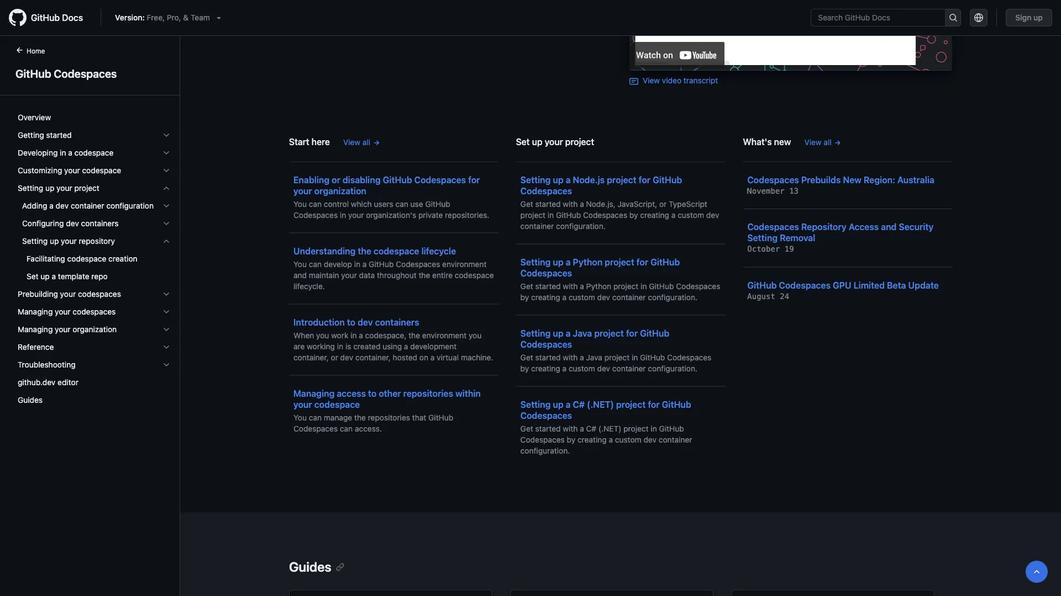 Task type: describe. For each thing, give the bounding box(es) containing it.
sc 9kayk9 0 image for configuring dev containers
[[162, 219, 171, 228]]

throughout
[[377, 271, 417, 280]]

container inside dropdown button
[[71, 201, 104, 211]]

24
[[780, 292, 789, 301]]

github.dev editor
[[18, 378, 78, 387]]

users
[[374, 200, 393, 209]]

your inside dropdown button
[[60, 290, 76, 299]]

container inside setting up a java project for github codespaces get started with a java project in github codespaces by creating a custom dev container configuration.
[[612, 364, 646, 373]]

0 vertical spatial (.net)
[[587, 400, 614, 410]]

custom inside setting up a python project for github codespaces get started with a python project in github codespaces by creating a custom dev container configuration.
[[569, 293, 595, 302]]

sign up
[[1016, 13, 1043, 22]]

github inside 'github codespaces' link
[[15, 67, 51, 80]]

creating inside setting up a c# (.net) project for github codespaces get started with a c# (.net) project in github codespaces by creating a custom dev container configuration.
[[578, 436, 607, 445]]

to inside managing access to other repositories within your codespace you can manage the repositories that github codespaces can access.
[[368, 389, 377, 399]]

managing for organization
[[18, 325, 53, 334]]

github.dev editor link
[[13, 374, 175, 392]]

sc 9kayk9 0 image for your
[[162, 184, 171, 193]]

update
[[908, 280, 939, 291]]

the inside managing access to other repositories within your codespace you can manage the repositories that github codespaces can access.
[[354, 413, 366, 423]]

and inside understanding the codespace lifecycle you can develop in a github codespaces environment and maintain your data throughout the entire codespace lifecycle.
[[294, 271, 307, 280]]

up for set up a template repo
[[41, 272, 50, 281]]

for for setting up a python project for github codespaces
[[637, 257, 648, 268]]

environment for lifecycle
[[442, 260, 487, 269]]

codespace inside facilitating codespace creation link
[[67, 255, 106, 264]]

setting for node.js
[[521, 175, 551, 185]]

created
[[353, 342, 381, 351]]

codespaces for managing your codespaces
[[73, 308, 116, 317]]

by inside the setting up a node.js project for github codespaces get started with a node.js, javascript, or typescript project in github codespaces by creating a custom dev container configuration.
[[630, 211, 638, 220]]

codespaces inside managing access to other repositories within your codespace you can manage the repositories that github codespaces can access.
[[294, 425, 338, 434]]

sc 9kayk9 0 image for developing in a codespace
[[162, 149, 171, 158]]

triangle down image
[[214, 13, 223, 22]]

up for sign up
[[1034, 13, 1043, 22]]

troubleshooting button
[[13, 357, 175, 374]]

github inside github docs link
[[31, 12, 60, 23]]

the left entire
[[419, 271, 430, 280]]

1 vertical spatial c#
[[586, 425, 596, 434]]

can left use
[[396, 200, 408, 209]]

Search GitHub Docs search field
[[812, 9, 945, 26]]

virtual
[[437, 353, 459, 362]]

managing for codespaces
[[18, 308, 53, 317]]

pro,
[[167, 13, 181, 22]]

sc 9kayk9 0 image for adding a dev container configuration
[[162, 202, 171, 211]]

machine.
[[461, 353, 493, 362]]

within
[[455, 389, 481, 399]]

template
[[58, 272, 89, 281]]

sign
[[1016, 13, 1032, 22]]

access.
[[355, 425, 382, 434]]

view all link for what's new
[[805, 137, 842, 148]]

a inside understanding the codespace lifecycle you can develop in a github codespaces environment and maintain your data throughout the entire codespace lifecycle.
[[363, 260, 367, 269]]

started for setting up a node.js project for github codespaces
[[535, 200, 561, 209]]

setting up your project element containing adding a dev container configuration
[[9, 197, 180, 286]]

november
[[748, 187, 785, 196]]

1 horizontal spatial view
[[643, 76, 660, 85]]

your inside managing access to other repositories within your codespace you can manage the repositories that github codespaces can access.
[[294, 400, 312, 410]]

codespaces inside codespaces prebuilds new region: australia november 13
[[748, 175, 799, 185]]

containers inside "introduction to dev containers when you work in a codespace, the environment you are working in is created using a development container, or dev container, hosted on a virtual machine."
[[375, 317, 419, 328]]

managing your codespaces button
[[13, 303, 175, 321]]

custom inside setting up a java project for github codespaces get started with a java project in github codespaces by creating a custom dev container configuration.
[[569, 364, 595, 373]]

by inside setting up a python project for github codespaces get started with a python project in github codespaces by creating a custom dev container configuration.
[[521, 293, 529, 302]]

sc 9kayk9 0 image for setting up your repository
[[162, 237, 171, 246]]

enabling
[[294, 175, 330, 185]]

configuration. inside the setting up a node.js project for github codespaces get started with a node.js, javascript, or typescript project in github codespaces by creating a custom dev container configuration.
[[556, 222, 606, 231]]

view for enabling or disabling github codespaces for your organization
[[343, 138, 360, 147]]

github codespaces gpu limited beta update august 24
[[748, 280, 939, 301]]

access
[[337, 389, 366, 399]]

set up a template repo link
[[13, 268, 175, 286]]

in inside setting up a python project for github codespaces get started with a python project in github codespaces by creating a custom dev container configuration.
[[641, 282, 647, 291]]

prebuilding your codespaces button
[[13, 286, 175, 303]]

view video transcript
[[643, 76, 718, 85]]

environment for containers
[[422, 331, 467, 340]]

setting up your project button
[[13, 180, 175, 197]]

limited
[[854, 280, 885, 291]]

setting for c#
[[521, 400, 551, 410]]

codespaces repository access and security setting removal october 19
[[748, 222, 934, 254]]

manage
[[324, 413, 352, 423]]

codespace inside developing in a codespace dropdown button
[[74, 148, 114, 158]]

node.js,
[[586, 200, 616, 209]]

for for setting up a java project for github codespaces
[[626, 328, 638, 339]]

developing in a codespace
[[18, 148, 114, 158]]

in inside dropdown button
[[60, 148, 66, 158]]

august 24 element
[[748, 292, 789, 301]]

project inside dropdown button
[[74, 184, 99, 193]]

beta
[[887, 280, 906, 291]]

maintain
[[309, 271, 339, 280]]

in inside the setting up a node.js project for github codespaces get started with a node.js, javascript, or typescript project in github codespaces by creating a custom dev container configuration.
[[548, 211, 554, 220]]

managing for to
[[294, 389, 335, 399]]

dev inside setting up a c# (.net) project for github codespaces get started with a c# (.net) project in github codespaces by creating a custom dev container configuration.
[[644, 436, 657, 445]]

reference
[[18, 343, 54, 352]]

codespace inside managing access to other repositories within your codespace you can manage the repositories that github codespaces can access.
[[314, 400, 360, 410]]

codespaces inside understanding the codespace lifecycle you can develop in a github codespaces environment and maintain your data throughout the entire codespace lifecycle.
[[396, 260, 440, 269]]

0 vertical spatial python
[[573, 257, 603, 268]]

github codespaces
[[15, 67, 117, 80]]

work
[[331, 331, 348, 340]]

creating inside the setting up a node.js project for github codespaces get started with a node.js, javascript, or typescript project in github codespaces by creating a custom dev container configuration.
[[640, 211, 669, 220]]

or inside "introduction to dev containers when you work in a codespace, the environment you are working in is created using a development container, or dev container, hosted on a virtual machine."
[[331, 353, 338, 362]]

november 13 element
[[748, 187, 799, 196]]

entire
[[432, 271, 453, 280]]

region:
[[864, 175, 895, 185]]

0 horizontal spatial c#
[[573, 400, 585, 410]]

setting up your project
[[18, 184, 99, 193]]

disabling
[[343, 175, 381, 185]]

search image
[[949, 13, 958, 22]]

prebuilding your codespaces
[[18, 290, 121, 299]]

the inside "introduction to dev containers when you work in a codespace, the environment you are working in is created using a development container, or dev container, hosted on a virtual machine."
[[409, 331, 420, 340]]

sc 9kayk9 0 image for codespace
[[162, 166, 171, 175]]

creation
[[108, 255, 137, 264]]

view all for start here
[[343, 138, 370, 147]]

sc 9kayk9 0 image for codespaces
[[162, 308, 171, 317]]

all for disabling
[[363, 138, 370, 147]]

configuration. inside setting up a java project for github codespaces get started with a java project in github codespaces by creating a custom dev container configuration.
[[648, 364, 698, 373]]

enabling or disabling github codespaces for your organization you can control which users can use github codespaces in your organization's private repositories.
[[294, 175, 489, 220]]

overview
[[18, 113, 51, 122]]

team
[[191, 13, 210, 22]]

up for setting up your project
[[45, 184, 54, 193]]

you for managing access to other repositories within your codespace
[[294, 413, 307, 423]]

up for setting up a python project for github codespaces get started with a python project in github codespaces by creating a custom dev container configuration.
[[553, 257, 564, 268]]

organization's
[[366, 211, 416, 220]]

what's new
[[743, 137, 791, 147]]

introduction
[[294, 317, 345, 328]]

set for set up your project
[[516, 137, 530, 147]]

managing your codespaces
[[18, 308, 116, 317]]

1 vertical spatial python
[[586, 282, 611, 291]]

for for setting up a node.js project for github codespaces
[[639, 175, 651, 185]]

facilitating
[[27, 255, 65, 264]]

using
[[383, 342, 402, 351]]

custom inside setting up a c# (.net) project for github codespaces get started with a c# (.net) project in github codespaces by creating a custom dev container configuration.
[[615, 436, 642, 445]]

container inside setting up a python project for github codespaces get started with a python project in github codespaces by creating a custom dev container configuration.
[[612, 293, 646, 302]]

get for setting up a python project for github codespaces
[[521, 282, 533, 291]]

access
[[849, 222, 879, 232]]

creating inside setting up a java project for github codespaces get started with a java project in github codespaces by creating a custom dev container configuration.
[[531, 364, 560, 373]]

github inside understanding the codespace lifecycle you can develop in a github codespaces environment and maintain your data throughout the entire codespace lifecycle.
[[369, 260, 394, 269]]

lifecycle
[[421, 246, 456, 256]]

version: free, pro, & team
[[115, 13, 210, 22]]

you inside understanding the codespace lifecycle you can develop in a github codespaces environment and maintain your data throughout the entire codespace lifecycle.
[[294, 260, 307, 269]]

august
[[748, 292, 775, 301]]

control
[[324, 200, 349, 209]]

setting inside codespaces repository access and security setting removal october 19
[[748, 233, 778, 243]]

by inside setting up a java project for github codespaces get started with a java project in github codespaces by creating a custom dev container configuration.
[[521, 364, 529, 373]]

configuring dev containers button
[[13, 215, 175, 233]]

version:
[[115, 13, 145, 22]]

start
[[289, 137, 309, 147]]

codespace right entire
[[455, 271, 494, 280]]

when
[[294, 331, 314, 340]]

editor
[[58, 378, 78, 387]]

and inside codespaces repository access and security setting removal october 19
[[881, 222, 897, 232]]

with for python
[[563, 282, 578, 291]]

setting for repository
[[22, 237, 48, 246]]

dev inside setting up a python project for github codespaces get started with a python project in github codespaces by creating a custom dev container configuration.
[[597, 293, 610, 302]]

adding a dev container configuration button
[[13, 197, 175, 215]]

by inside setting up a c# (.net) project for github codespaces get started with a c# (.net) project in github codespaces by creating a custom dev container configuration.
[[567, 436, 576, 445]]

data
[[359, 271, 375, 280]]

new
[[774, 137, 791, 147]]

github inside managing access to other repositories within your codespace you can manage the repositories that github codespaces can access.
[[428, 413, 453, 423]]

security
[[899, 222, 934, 232]]

&
[[183, 13, 189, 22]]

codespaces prebuilds new region: australia november 13
[[748, 175, 935, 196]]

prebuilds
[[801, 175, 841, 185]]

australia
[[898, 175, 935, 185]]

development
[[410, 342, 457, 351]]

what's
[[743, 137, 772, 147]]

a inside dropdown button
[[68, 148, 72, 158]]

are
[[294, 342, 305, 351]]

is
[[345, 342, 351, 351]]

codespace inside customizing your codespace dropdown button
[[82, 166, 121, 175]]

adding
[[22, 201, 47, 211]]

sc 9kayk9 0 image inside reference dropdown button
[[162, 343, 171, 352]]

all for new
[[824, 138, 832, 147]]

repo
[[91, 272, 108, 281]]

can left the control
[[309, 200, 322, 209]]

with inside setting up a c# (.net) project for github codespaces get started with a c# (.net) project in github codespaces by creating a custom dev container configuration.
[[563, 425, 578, 434]]

codespaces for prebuilding your codespaces
[[78, 290, 121, 299]]

set for set up a template repo
[[27, 272, 38, 281]]



Task type: locate. For each thing, give the bounding box(es) containing it.
1 setting up your project element from the top
[[9, 180, 180, 286]]

here
[[312, 137, 330, 147]]

get inside setting up a python project for github codespaces get started with a python project in github codespaces by creating a custom dev container configuration.
[[521, 282, 533, 291]]

get inside the setting up a node.js project for github codespaces get started with a node.js, javascript, or typescript project in github codespaces by creating a custom dev container configuration.
[[521, 200, 533, 209]]

or left typescript
[[659, 200, 667, 209]]

(.net)
[[587, 400, 614, 410], [599, 425, 622, 434]]

container, down working
[[294, 353, 329, 362]]

view right here
[[343, 138, 360, 147]]

started inside the setting up a node.js project for github codespaces get started with a node.js, javascript, or typescript project in github codespaces by creating a custom dev container configuration.
[[535, 200, 561, 209]]

0 vertical spatial repositories
[[403, 389, 453, 399]]

github codespaces element
[[0, 45, 180, 596]]

guides inside github codespaces element
[[18, 396, 43, 405]]

2 container, from the left
[[355, 353, 391, 362]]

get for setting up a node.js project for github codespaces
[[521, 200, 533, 209]]

on
[[419, 353, 428, 362]]

2 view all link from the left
[[805, 137, 842, 148]]

sign up link
[[1006, 9, 1052, 27]]

in inside setting up a java project for github codespaces get started with a java project in github codespaces by creating a custom dev container configuration.
[[632, 353, 638, 362]]

1 horizontal spatial guides
[[289, 560, 331, 575]]

october 19 element
[[748, 245, 794, 254]]

setting up your repository element containing setting up your repository
[[9, 233, 180, 286]]

setting for java
[[521, 328, 551, 339]]

1 vertical spatial containers
[[375, 317, 419, 328]]

0 horizontal spatial you
[[316, 331, 329, 340]]

develop
[[324, 260, 352, 269]]

containers up repository
[[81, 219, 119, 228]]

1 vertical spatial guides
[[289, 560, 331, 575]]

codespaces inside managing your codespaces dropdown button
[[73, 308, 116, 317]]

containers inside configuring dev containers dropdown button
[[81, 219, 119, 228]]

set
[[516, 137, 530, 147], [27, 272, 38, 281]]

1 view all from the left
[[343, 138, 370, 147]]

1 horizontal spatial to
[[368, 389, 377, 399]]

can down manage
[[340, 425, 353, 434]]

setting inside setting up a python project for github codespaces get started with a python project in github codespaces by creating a custom dev container configuration.
[[521, 257, 551, 268]]

4 sc 9kayk9 0 image from the top
[[162, 219, 171, 228]]

dev inside setting up a java project for github codespaces get started with a java project in github codespaces by creating a custom dev container configuration.
[[597, 364, 610, 373]]

1 view all link from the left
[[343, 137, 380, 148]]

creating inside setting up a python project for github codespaces get started with a python project in github codespaces by creating a custom dev container configuration.
[[531, 293, 560, 302]]

facilitating codespace creation
[[27, 255, 137, 264]]

1 vertical spatial guides link
[[289, 560, 345, 575]]

2 horizontal spatial view
[[805, 138, 822, 147]]

python
[[573, 257, 603, 268], [586, 282, 611, 291]]

4 with from the top
[[563, 425, 578, 434]]

up for setting up a c# (.net) project for github codespaces get started with a c# (.net) project in github codespaces by creating a custom dev container configuration.
[[553, 400, 564, 410]]

sc 9kayk9 0 image inside adding a dev container configuration dropdown button
[[162, 202, 171, 211]]

to left 'other'
[[368, 389, 377, 399]]

2 with from the top
[[563, 282, 578, 291]]

organization down managing your codespaces dropdown button
[[73, 325, 117, 334]]

1 horizontal spatial and
[[881, 222, 897, 232]]

scroll to top image
[[1033, 568, 1041, 577]]

sc 9kayk9 0 image inside customizing your codespace dropdown button
[[162, 166, 171, 175]]

1 horizontal spatial organization
[[314, 186, 366, 196]]

0 vertical spatial managing
[[18, 308, 53, 317]]

view right link 'icon'
[[643, 76, 660, 85]]

view
[[643, 76, 660, 85], [343, 138, 360, 147], [805, 138, 822, 147]]

2 vertical spatial managing
[[294, 389, 335, 399]]

codespace down developing in a codespace dropdown button
[[82, 166, 121, 175]]

video
[[662, 76, 682, 85]]

2 setting up your repository element from the top
[[9, 250, 180, 286]]

node.js
[[573, 175, 605, 185]]

1 horizontal spatial guides link
[[289, 560, 345, 575]]

and right the access
[[881, 222, 897, 232]]

1 vertical spatial codespaces
[[73, 308, 116, 317]]

up inside the setting up a node.js project for github codespaces get started with a node.js, javascript, or typescript project in github codespaces by creating a custom dev container configuration.
[[553, 175, 564, 185]]

0 vertical spatial java
[[573, 328, 592, 339]]

sc 9kayk9 0 image for managing your organization
[[162, 326, 171, 334]]

gpu
[[833, 280, 852, 291]]

managing down the prebuilding
[[18, 308, 53, 317]]

codespace,
[[365, 331, 407, 340]]

setting up your repository element
[[9, 233, 180, 286], [9, 250, 180, 286]]

developing
[[18, 148, 58, 158]]

or down working
[[331, 353, 338, 362]]

guides
[[18, 396, 43, 405], [289, 560, 331, 575]]

for inside enabling or disabling github codespaces for your organization you can control which users can use github codespaces in your organization's private repositories.
[[468, 175, 480, 185]]

a
[[68, 148, 72, 158], [566, 175, 571, 185], [580, 200, 584, 209], [49, 201, 54, 211], [672, 211, 676, 220], [566, 257, 571, 268], [363, 260, 367, 269], [52, 272, 56, 281], [580, 282, 584, 291], [562, 293, 567, 302], [566, 328, 571, 339], [359, 331, 363, 340], [404, 342, 408, 351], [430, 353, 435, 362], [580, 353, 584, 362], [562, 364, 567, 373], [566, 400, 571, 410], [580, 425, 584, 434], [609, 436, 613, 445]]

or inside enabling or disabling github codespaces for your organization you can control which users can use github codespaces in your organization's private repositories.
[[332, 175, 340, 185]]

1 horizontal spatial containers
[[375, 317, 419, 328]]

3 you from the top
[[294, 413, 307, 423]]

5 sc 9kayk9 0 image from the top
[[162, 237, 171, 246]]

understanding
[[294, 246, 356, 256]]

c#
[[573, 400, 585, 410], [586, 425, 596, 434]]

None search field
[[811, 9, 961, 27]]

by
[[630, 211, 638, 220], [521, 293, 529, 302], [521, 364, 529, 373], [567, 436, 576, 445]]

repositories up that
[[403, 389, 453, 399]]

guides link
[[13, 392, 175, 410], [289, 560, 345, 575]]

your inside understanding the codespace lifecycle you can develop in a github codespaces environment and maintain your data throughout the entire codespace lifecycle.
[[341, 271, 357, 280]]

setting up your repository element containing facilitating codespace creation
[[9, 250, 180, 286]]

you up lifecycle.
[[294, 260, 307, 269]]

0 vertical spatial codespaces
[[78, 290, 121, 299]]

1 container, from the left
[[294, 353, 329, 362]]

get inside setting up a java project for github codespaces get started with a java project in github codespaces by creating a custom dev container configuration.
[[521, 353, 533, 362]]

started inside getting started dropdown button
[[46, 131, 72, 140]]

configuration
[[106, 201, 154, 211]]

javascript,
[[618, 200, 657, 209]]

to
[[347, 317, 356, 328], [368, 389, 377, 399]]

up for setting up a java project for github codespaces get started with a java project in github codespaces by creating a custom dev container configuration.
[[553, 328, 564, 339]]

view all link up prebuilds
[[805, 137, 842, 148]]

getting
[[18, 131, 44, 140]]

with for node.js
[[563, 200, 578, 209]]

lifecycle.
[[294, 282, 325, 291]]

0 horizontal spatial set
[[27, 272, 38, 281]]

view all
[[343, 138, 370, 147], [805, 138, 832, 147]]

1 vertical spatial managing
[[18, 325, 53, 334]]

dev
[[56, 201, 69, 211], [706, 211, 719, 220], [66, 219, 79, 228], [597, 293, 610, 302], [358, 317, 373, 328], [340, 353, 353, 362], [597, 364, 610, 373], [644, 436, 657, 445]]

19
[[785, 245, 794, 254]]

organization up the control
[[314, 186, 366, 196]]

sc 9kayk9 0 image inside "troubleshooting" dropdown button
[[162, 361, 171, 370]]

codespace down getting started dropdown button
[[74, 148, 114, 158]]

1 vertical spatial to
[[368, 389, 377, 399]]

3 with from the top
[[563, 353, 578, 362]]

2 sc 9kayk9 0 image from the top
[[162, 149, 171, 158]]

6 sc 9kayk9 0 image from the top
[[162, 290, 171, 299]]

0 vertical spatial environment
[[442, 260, 487, 269]]

13
[[789, 187, 799, 196]]

docs
[[62, 12, 83, 23]]

containers up codespace,
[[375, 317, 419, 328]]

container, down created
[[355, 353, 391, 362]]

for inside setting up a python project for github codespaces get started with a python project in github codespaces by creating a custom dev container configuration.
[[637, 257, 648, 268]]

repositories up access.
[[368, 413, 410, 423]]

you left manage
[[294, 413, 307, 423]]

1 vertical spatial java
[[586, 353, 602, 362]]

sc 9kayk9 0 image inside managing your codespaces dropdown button
[[162, 308, 171, 317]]

1 all from the left
[[363, 138, 370, 147]]

a inside dropdown button
[[49, 201, 54, 211]]

get for setting up a java project for github codespaces
[[521, 353, 533, 362]]

started inside setting up a python project for github codespaces get started with a python project in github codespaces by creating a custom dev container configuration.
[[535, 282, 561, 291]]

the up data
[[358, 246, 371, 256]]

up inside setting up a python project for github codespaces get started with a python project in github codespaces by creating a custom dev container configuration.
[[553, 257, 564, 268]]

in inside setting up a c# (.net) project for github codespaces get started with a c# (.net) project in github codespaces by creating a custom dev container configuration.
[[651, 425, 657, 434]]

codespaces inside codespaces repository access and security setting removal october 19
[[748, 222, 799, 232]]

started for setting up a java project for github codespaces
[[535, 353, 561, 362]]

setting up your repository button
[[13, 233, 175, 250]]

0 horizontal spatial and
[[294, 271, 307, 280]]

setting
[[521, 175, 551, 185], [18, 184, 43, 193], [748, 233, 778, 243], [22, 237, 48, 246], [521, 257, 551, 268], [521, 328, 551, 339], [521, 400, 551, 410]]

the up development
[[409, 331, 420, 340]]

1 vertical spatial organization
[[73, 325, 117, 334]]

sc 9kayk9 0 image inside the prebuilding your codespaces dropdown button
[[162, 290, 171, 299]]

or up the control
[[332, 175, 340, 185]]

0 vertical spatial c#
[[573, 400, 585, 410]]

3 get from the top
[[521, 353, 533, 362]]

dev inside the setting up a node.js project for github codespaces get started with a node.js, javascript, or typescript project in github codespaces by creating a custom dev container configuration.
[[706, 211, 719, 220]]

0 horizontal spatial containers
[[81, 219, 119, 228]]

2 vertical spatial you
[[294, 413, 307, 423]]

codespace down setting up your repository dropdown button
[[67, 255, 106, 264]]

container inside setting up a c# (.net) project for github codespaces get started with a c# (.net) project in github codespaces by creating a custom dev container configuration.
[[659, 436, 692, 445]]

0 vertical spatial organization
[[314, 186, 366, 196]]

environment inside "introduction to dev containers when you work in a codespace, the environment you are working in is created using a development container, or dev container, hosted on a virtual machine."
[[422, 331, 467, 340]]

link image
[[630, 77, 638, 86]]

setting up your project element containing setting up your project
[[9, 180, 180, 286]]

0 horizontal spatial guides
[[18, 396, 43, 405]]

0 horizontal spatial view all link
[[343, 137, 380, 148]]

2 get from the top
[[521, 282, 533, 291]]

sc 9kayk9 0 image for prebuilding your codespaces
[[162, 290, 171, 299]]

get inside setting up a c# (.net) project for github codespaces get started with a c# (.net) project in github codespaces by creating a custom dev container configuration.
[[521, 425, 533, 434]]

started for setting up a python project for github codespaces
[[535, 282, 561, 291]]

introduction to dev containers when you work in a codespace, the environment you are working in is created using a development container, or dev container, hosted on a virtual machine.
[[294, 317, 493, 362]]

tooltip
[[1026, 562, 1048, 584]]

configuration. inside setting up a python project for github codespaces get started with a python project in github codespaces by creating a custom dev container configuration.
[[648, 293, 698, 302]]

with inside setting up a java project for github codespaces get started with a java project in github codespaces by creating a custom dev container configuration.
[[563, 353, 578, 362]]

setting inside the setting up a node.js project for github codespaces get started with a node.js, javascript, or typescript project in github codespaces by creating a custom dev container configuration.
[[521, 175, 551, 185]]

sc 9kayk9 0 image inside managing your organization dropdown button
[[162, 326, 171, 334]]

1 horizontal spatial set
[[516, 137, 530, 147]]

1 horizontal spatial you
[[469, 331, 482, 340]]

1 horizontal spatial all
[[824, 138, 832, 147]]

0 vertical spatial you
[[294, 200, 307, 209]]

you up working
[[316, 331, 329, 340]]

managing up reference on the left of the page
[[18, 325, 53, 334]]

4 sc 9kayk9 0 image from the top
[[162, 343, 171, 352]]

setting up your project element
[[9, 180, 180, 286], [9, 197, 180, 286]]

prebuilding
[[18, 290, 58, 299]]

free,
[[147, 13, 165, 22]]

you inside enabling or disabling github codespaces for your organization you can control which users can use github codespaces in your organization's private repositories.
[[294, 200, 307, 209]]

working
[[307, 342, 335, 351]]

0 horizontal spatial organization
[[73, 325, 117, 334]]

2 you from the top
[[294, 260, 307, 269]]

up for setting up a node.js project for github codespaces get started with a node.js, javascript, or typescript project in github codespaces by creating a custom dev container configuration.
[[553, 175, 564, 185]]

october
[[748, 245, 780, 254]]

all
[[363, 138, 370, 147], [824, 138, 832, 147]]

1 vertical spatial you
[[294, 260, 307, 269]]

up for set up your project
[[532, 137, 543, 147]]

select language: current language is english image
[[975, 13, 983, 22]]

configuring
[[22, 219, 64, 228]]

facilitating codespace creation link
[[13, 250, 175, 268]]

repository
[[79, 237, 115, 246]]

managing up manage
[[294, 389, 335, 399]]

view all link up 'disabling'
[[343, 137, 380, 148]]

repository
[[801, 222, 847, 232]]

sc 9kayk9 0 image inside getting started dropdown button
[[162, 131, 171, 140]]

for for enabling or disabling github codespaces for your organization
[[468, 175, 480, 185]]

codespaces down the prebuilding your codespaces dropdown button
[[73, 308, 116, 317]]

can inside understanding the codespace lifecycle you can develop in a github codespaces environment and maintain your data throughout the entire codespace lifecycle.
[[309, 260, 322, 269]]

0 vertical spatial to
[[347, 317, 356, 328]]

view all for what's new
[[805, 138, 832, 147]]

1 vertical spatial and
[[294, 271, 307, 280]]

7 sc 9kayk9 0 image from the top
[[162, 326, 171, 334]]

configuration. inside setting up a c# (.net) project for github codespaces get started with a c# (.net) project in github codespaces by creating a custom dev container configuration.
[[521, 447, 570, 456]]

1 vertical spatial or
[[659, 200, 667, 209]]

setting for python
[[521, 257, 551, 268]]

or inside the setting up a node.js project for github codespaces get started with a node.js, javascript, or typescript project in github codespaces by creating a custom dev container configuration.
[[659, 200, 667, 209]]

in
[[60, 148, 66, 158], [340, 211, 346, 220], [548, 211, 554, 220], [354, 260, 360, 269], [641, 282, 647, 291], [351, 331, 357, 340], [337, 342, 343, 351], [632, 353, 638, 362], [651, 425, 657, 434]]

1 you from the left
[[316, 331, 329, 340]]

to up work
[[347, 317, 356, 328]]

environment inside understanding the codespace lifecycle you can develop in a github codespaces environment and maintain your data throughout the entire codespace lifecycle.
[[442, 260, 487, 269]]

in inside understanding the codespace lifecycle you can develop in a github codespaces environment and maintain your data throughout the entire codespace lifecycle.
[[354, 260, 360, 269]]

developing in a codespace button
[[13, 144, 175, 162]]

view for codespaces prebuilds new region: australia
[[805, 138, 822, 147]]

setting up your repository
[[22, 237, 115, 246]]

you inside managing access to other repositories within your codespace you can manage the repositories that github codespaces can access.
[[294, 413, 307, 423]]

managing your organization button
[[13, 321, 175, 339]]

1 with from the top
[[563, 200, 578, 209]]

sc 9kayk9 0 image inside configuring dev containers dropdown button
[[162, 219, 171, 228]]

configuring dev containers
[[22, 219, 119, 228]]

1 vertical spatial (.net)
[[599, 425, 622, 434]]

managing your organization
[[18, 325, 117, 334]]

up inside setting up a c# (.net) project for github codespaces get started with a c# (.net) project in github codespaces by creating a custom dev container configuration.
[[553, 400, 564, 410]]

0 horizontal spatial guides link
[[13, 392, 175, 410]]

github
[[31, 12, 60, 23], [15, 67, 51, 80], [383, 175, 412, 185], [653, 175, 682, 185], [425, 200, 450, 209], [556, 211, 581, 220], [651, 257, 680, 268], [369, 260, 394, 269], [748, 280, 777, 291], [649, 282, 674, 291], [640, 328, 670, 339], [640, 353, 665, 362], [662, 400, 691, 410], [428, 413, 453, 423], [659, 425, 684, 434]]

customizing
[[18, 166, 62, 175]]

other
[[379, 389, 401, 399]]

2 all from the left
[[824, 138, 832, 147]]

5 sc 9kayk9 0 image from the top
[[162, 361, 171, 370]]

up for setting up your repository
[[50, 237, 59, 246]]

0 horizontal spatial all
[[363, 138, 370, 147]]

1 horizontal spatial container,
[[355, 353, 391, 362]]

view right new
[[805, 138, 822, 147]]

for inside the setting up a node.js project for github codespaces get started with a node.js, javascript, or typescript project in github codespaces by creating a custom dev container configuration.
[[639, 175, 651, 185]]

github docs
[[31, 12, 83, 23]]

troubleshooting
[[18, 361, 76, 370]]

managing inside managing access to other repositories within your codespace you can manage the repositories that github codespaces can access.
[[294, 389, 335, 399]]

custom inside the setting up a node.js project for github codespaces get started with a node.js, javascript, or typescript project in github codespaces by creating a custom dev container configuration.
[[678, 211, 704, 220]]

0 vertical spatial containers
[[81, 219, 119, 228]]

1 you from the top
[[294, 200, 307, 209]]

3 sc 9kayk9 0 image from the top
[[162, 202, 171, 211]]

1 setting up your repository element from the top
[[9, 233, 180, 286]]

home
[[27, 47, 45, 55]]

set inside "link"
[[27, 272, 38, 281]]

up inside "link"
[[41, 272, 50, 281]]

you
[[316, 331, 329, 340], [469, 331, 482, 340]]

1 horizontal spatial view all
[[805, 138, 832, 147]]

sc 9kayk9 0 image
[[162, 166, 171, 175], [162, 184, 171, 193], [162, 308, 171, 317], [162, 343, 171, 352], [162, 361, 171, 370]]

the up access.
[[354, 413, 366, 423]]

1 get from the top
[[521, 200, 533, 209]]

with inside setting up a python project for github codespaces get started with a python project in github codespaces by creating a custom dev container configuration.
[[563, 282, 578, 291]]

for inside setting up a c# (.net) project for github codespaces get started with a c# (.net) project in github codespaces by creating a custom dev container configuration.
[[648, 400, 660, 410]]

codespaces inside github codespaces gpu limited beta update august 24
[[779, 280, 831, 291]]

new
[[843, 175, 862, 185]]

removal
[[780, 233, 816, 243]]

0 vertical spatial or
[[332, 175, 340, 185]]

and up lifecycle.
[[294, 271, 307, 280]]

organization inside dropdown button
[[73, 325, 117, 334]]

3 sc 9kayk9 0 image from the top
[[162, 308, 171, 317]]

0 vertical spatial set
[[516, 137, 530, 147]]

understanding the codespace lifecycle you can develop in a github codespaces environment and maintain your data throughout the entire codespace lifecycle.
[[294, 246, 494, 291]]

0 horizontal spatial view
[[343, 138, 360, 147]]

hosted
[[393, 353, 417, 362]]

0 horizontal spatial view all
[[343, 138, 370, 147]]

setting for project
[[18, 184, 43, 193]]

environment up development
[[422, 331, 467, 340]]

organization inside enabling or disabling github codespaces for your organization you can control which users can use github codespaces in your organization's private repositories.
[[314, 186, 366, 196]]

can up maintain at the left top of the page
[[309, 260, 322, 269]]

codespace up throughout
[[374, 246, 419, 256]]

view all link for start here
[[343, 137, 380, 148]]

1 sc 9kayk9 0 image from the top
[[162, 166, 171, 175]]

0 vertical spatial guides
[[18, 396, 43, 405]]

a inside "link"
[[52, 272, 56, 281]]

sc 9kayk9 0 image inside setting up your repository dropdown button
[[162, 237, 171, 246]]

1 vertical spatial environment
[[422, 331, 467, 340]]

you down enabling
[[294, 200, 307, 209]]

all up prebuilds
[[824, 138, 832, 147]]

environment up entire
[[442, 260, 487, 269]]

start here
[[289, 137, 330, 147]]

1 horizontal spatial c#
[[586, 425, 596, 434]]

sc 9kayk9 0 image for getting started
[[162, 131, 171, 140]]

typescript
[[669, 200, 707, 209]]

codespace up manage
[[314, 400, 360, 410]]

0 horizontal spatial to
[[347, 317, 356, 328]]

container inside the setting up a node.js project for github codespaces get started with a node.js, javascript, or typescript project in github codespaces by creating a custom dev container configuration.
[[521, 222, 554, 231]]

transcript
[[684, 76, 718, 85]]

setting up a java project for github codespaces get started with a java project in github codespaces by creating a custom dev container configuration.
[[521, 328, 712, 373]]

0 vertical spatial guides link
[[13, 392, 175, 410]]

you for enabling or disabling github codespaces for your organization
[[294, 200, 307, 209]]

2 sc 9kayk9 0 image from the top
[[162, 184, 171, 193]]

1 sc 9kayk9 0 image from the top
[[162, 131, 171, 140]]

with for java
[[563, 353, 578, 362]]

github inside github codespaces gpu limited beta update august 24
[[748, 280, 777, 291]]

managing
[[18, 308, 53, 317], [18, 325, 53, 334], [294, 389, 335, 399]]

which
[[351, 200, 372, 209]]

customizing your codespace
[[18, 166, 121, 175]]

setting inside setting up a java project for github codespaces get started with a java project in github codespaces by creating a custom dev container configuration.
[[521, 328, 551, 339]]

2 vertical spatial or
[[331, 353, 338, 362]]

view all right new
[[805, 138, 832, 147]]

2 setting up your project element from the top
[[9, 197, 180, 286]]

managing access to other repositories within your codespace you can manage the repositories that github codespaces can access.
[[294, 389, 481, 434]]

with inside the setting up a node.js project for github codespaces get started with a node.js, javascript, or typescript project in github codespaces by creating a custom dev container configuration.
[[563, 200, 578, 209]]

codespaces down repo
[[78, 290, 121, 299]]

configuration.
[[556, 222, 606, 231], [648, 293, 698, 302], [648, 364, 698, 373], [521, 447, 570, 456]]

0 vertical spatial and
[[881, 222, 897, 232]]

4 get from the top
[[521, 425, 533, 434]]

setting up a c# (.net) project for github codespaces get started with a c# (.net) project in github codespaces by creating a custom dev container configuration.
[[521, 400, 692, 456]]

2 you from the left
[[469, 331, 482, 340]]

1 horizontal spatial view all link
[[805, 137, 842, 148]]

started inside setting up a java project for github codespaces get started with a java project in github codespaces by creating a custom dev container configuration.
[[535, 353, 561, 362]]

0 horizontal spatial container,
[[294, 353, 329, 362]]

set up a template repo
[[27, 272, 108, 281]]

1 vertical spatial set
[[27, 272, 38, 281]]

reference button
[[13, 339, 175, 357]]

project
[[565, 137, 594, 147], [607, 175, 637, 185], [74, 184, 99, 193], [521, 211, 546, 220], [605, 257, 634, 268], [614, 282, 639, 291], [594, 328, 624, 339], [605, 353, 630, 362], [616, 400, 646, 410], [624, 425, 649, 434]]

in inside enabling or disabling github codespaces for your organization you can control which users can use github codespaces in your organization's private repositories.
[[340, 211, 346, 220]]

all up 'disabling'
[[363, 138, 370, 147]]

you up "machine."
[[469, 331, 482, 340]]

and
[[881, 222, 897, 232], [294, 271, 307, 280]]

sc 9kayk9 0 image
[[162, 131, 171, 140], [162, 149, 171, 158], [162, 202, 171, 211], [162, 219, 171, 228], [162, 237, 171, 246], [162, 290, 171, 299], [162, 326, 171, 334]]

can left manage
[[309, 413, 322, 423]]

for
[[468, 175, 480, 185], [639, 175, 651, 185], [637, 257, 648, 268], [626, 328, 638, 339], [648, 400, 660, 410]]

to inside "introduction to dev containers when you work in a codespace, the environment you are working in is created using a development container, or dev container, hosted on a virtual machine."
[[347, 317, 356, 328]]

2 view all from the left
[[805, 138, 832, 147]]

started inside setting up a c# (.net) project for github codespaces get started with a c# (.net) project in github codespaces by creating a custom dev container configuration.
[[535, 425, 561, 434]]

1 vertical spatial repositories
[[368, 413, 410, 423]]

view all right here
[[343, 138, 370, 147]]

codespaces inside the prebuilding your codespaces dropdown button
[[78, 290, 121, 299]]



Task type: vqa. For each thing, say whether or not it's contained in the screenshot.
'up' within the Sign up Link
no



